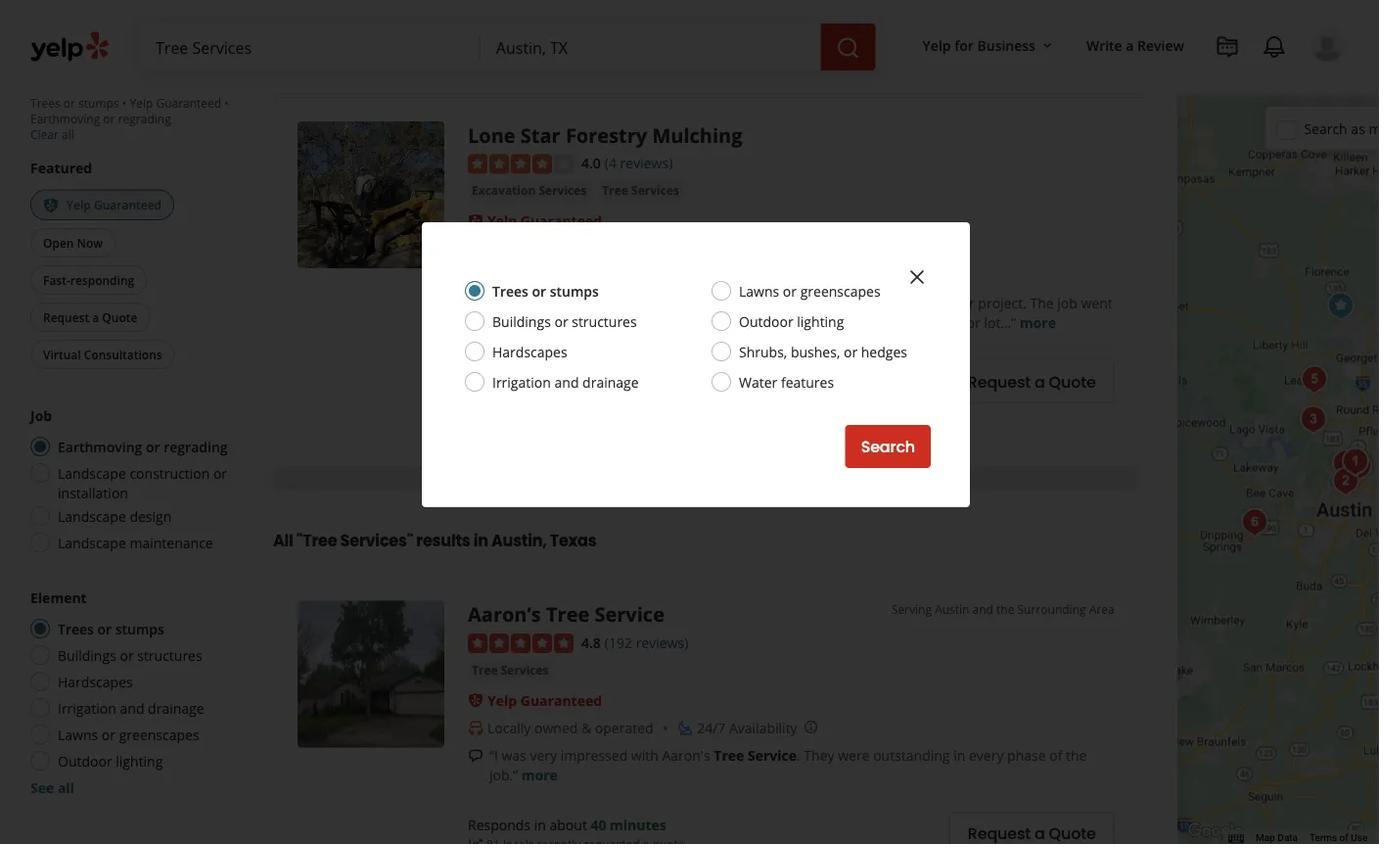 Task type: locate. For each thing, give the bounding box(es) containing it.
16 locally owned v2 image
[[468, 720, 484, 736]]

trees up faster
[[493, 282, 529, 300]]

tree services button down (4 reviews)
[[599, 181, 683, 200]]

2 about from the top
[[550, 816, 587, 834]]

1 vertical spatial request
[[968, 371, 1031, 393]]

0 vertical spatial irrigation and drainage
[[493, 373, 639, 391]]

1 horizontal spatial the
[[997, 601, 1015, 617]]

0 horizontal spatial lighting
[[116, 752, 163, 770]]

guaranteed
[[156, 95, 221, 111], [94, 196, 162, 213], [521, 212, 602, 230], [521, 691, 602, 710]]

yelp guaranteed button
[[30, 190, 174, 220], [488, 212, 602, 230], [488, 691, 602, 710]]

a down the
[[1035, 371, 1046, 393]]

0 vertical spatial outdoor
[[739, 312, 794, 331]]

lawns up see all button
[[58, 725, 98, 744]]

"i was very impressed with aaron's tree service
[[490, 746, 797, 765]]

1 horizontal spatial search
[[1305, 119, 1348, 138]]

landscape down "landscape design"
[[58, 533, 126, 552]]

of
[[1050, 746, 1063, 765], [1340, 832, 1349, 844]]

hedges
[[862, 342, 908, 361]]

3 landscape from the top
[[58, 533, 126, 552]]

trees or stumps down element
[[58, 619, 164, 638]]

reviews) right (192
[[636, 633, 689, 652]]

very
[[530, 746, 557, 765]]

landscape for landscape maintenance
[[58, 533, 126, 552]]

1 vertical spatial lawns or greenscapes
[[58, 725, 199, 744]]

more link down very
[[522, 766, 558, 784]]

and inside search dialog
[[555, 373, 579, 391]]

1 horizontal spatial of
[[1340, 832, 1349, 844]]

lone
[[468, 121, 516, 148]]

irrigation and drainage inside search dialog
[[493, 373, 639, 391]]

a left quote
[[643, 384, 650, 400]]

search left as
[[1305, 119, 1348, 138]]

trees up clear
[[30, 95, 60, 111]]

communicating
[[774, 294, 873, 312]]

responds up 25
[[468, 364, 531, 382]]

0 vertical spatial landscape
[[58, 464, 126, 482]]

open
[[43, 235, 74, 251]]

4.8
[[582, 633, 601, 652]]

1 horizontal spatial greenscapes
[[801, 282, 881, 300]]

request a quote button
[[30, 303, 150, 332], [950, 360, 1115, 403]]

yelp inside user actions element
[[923, 36, 951, 54]]

services down '4.0'
[[539, 182, 587, 198]]

0 horizontal spatial lawns
[[58, 725, 98, 744]]

iconyelpguaranteedbadgesmall image
[[468, 213, 484, 229], [468, 213, 484, 229], [468, 693, 484, 709], [468, 693, 484, 709]]

0 vertical spatial hardscapes
[[493, 342, 568, 361]]

minutes for responds in about 40 minutes
[[610, 816, 667, 834]]

0 vertical spatial responds
[[468, 364, 531, 382]]

•
[[122, 95, 127, 111], [225, 95, 229, 111]]

0 horizontal spatial request a quote
[[43, 309, 137, 325]]

0 horizontal spatial outdoor
[[58, 752, 112, 770]]

tree services button
[[599, 181, 683, 200], [468, 660, 553, 680]]

request down the lot…"
[[968, 371, 1031, 393]]

landscape
[[58, 464, 126, 482], [58, 507, 126, 525], [58, 533, 126, 552]]

0 vertical spatial stumps
[[78, 95, 119, 111]]

1 horizontal spatial tree services
[[603, 182, 680, 198]]

stumps
[[78, 95, 119, 111], [550, 282, 599, 300], [115, 619, 164, 638]]

aaron's
[[468, 601, 541, 628]]

reviews)
[[621, 154, 673, 172], [636, 633, 689, 652]]

outstanding
[[874, 746, 950, 765]]

regrading inside trees or stumps • yelp guaranteed • earthmoving or regrading clear all
[[118, 111, 171, 127]]

for inside ""excellent experience. todd was excellent at communicating throughout our project. the job went faster than we thought and the price was competitive. highly recommend for lot…""
[[963, 313, 981, 332]]

surrounding
[[1018, 601, 1087, 617]]

user
[[726, 270, 754, 289]]

a inside group
[[92, 309, 99, 325]]

1 vertical spatial drainage
[[148, 699, 204, 717]]

for down the our
[[963, 313, 981, 332]]

the inside ""excellent experience. todd was excellent at communicating throughout our project. the job went faster than we thought and the price was competitive. highly recommend for lot…""
[[667, 313, 688, 332]]

1 option group from the top
[[24, 405, 234, 558]]

water features
[[739, 373, 834, 391]]

was down according
[[669, 294, 694, 312]]

0 vertical spatial the
[[667, 313, 688, 332]]

services down the 4.8 star rating image
[[501, 662, 549, 678]]

more link down the
[[1020, 313, 1057, 332]]

earthmoving up installation
[[58, 437, 142, 456]]

lone star forestry mulching link
[[468, 121, 743, 148]]

0 vertical spatial option group
[[24, 405, 234, 558]]

service down availability
[[748, 746, 797, 765]]

0 horizontal spatial buildings or structures
[[58, 646, 202, 664]]

2 landscape from the top
[[58, 507, 126, 525]]

featured group
[[26, 158, 234, 373]]

google image
[[1184, 819, 1248, 844]]

responds for responds in about 10 minutes
[[468, 364, 531, 382]]

about up recently on the top of the page
[[550, 364, 587, 382]]

0 horizontal spatial structures
[[137, 646, 202, 664]]

1 horizontal spatial irrigation and drainage
[[493, 373, 639, 391]]

1 about from the top
[[550, 364, 587, 382]]

request a quote button down fast-responding button
[[30, 303, 150, 332]]

0 vertical spatial request a quote button
[[30, 303, 150, 332]]

"excellent
[[490, 294, 551, 312]]

0 vertical spatial structures
[[572, 312, 637, 331]]

1 horizontal spatial irrigation
[[493, 373, 551, 391]]

hardscapes down element
[[58, 672, 133, 691]]

more down the
[[1020, 313, 1057, 332]]

0 horizontal spatial •
[[122, 95, 127, 111]]

yelp inside featured group
[[67, 196, 91, 213]]

"responds quickly" - according to 1 user
[[490, 270, 754, 289]]

1 horizontal spatial outdoor lighting
[[739, 312, 845, 331]]

2 vertical spatial stumps
[[115, 619, 164, 638]]

see
[[30, 778, 54, 797]]

quote inside featured group
[[102, 309, 137, 325]]

info icon image
[[804, 719, 819, 735], [804, 719, 819, 735]]

1 vertical spatial 16 trending v2 image
[[468, 837, 484, 844]]

2 vertical spatial was
[[502, 746, 527, 765]]

request inside featured group
[[43, 309, 89, 325]]

phillips trio tree service image
[[1371, 421, 1380, 460]]

all right see
[[58, 778, 74, 797]]

reviews) right (4 at the top
[[621, 154, 673, 172]]

lighting inside search dialog
[[797, 312, 845, 331]]

request a quote button down the lot…"
[[950, 360, 1115, 403]]

landscape construction or installation
[[58, 464, 227, 502]]

regrading inside option group
[[164, 437, 228, 456]]

buildings or structures
[[493, 312, 637, 331], [58, 646, 202, 664]]

lawns
[[739, 282, 780, 300], [58, 725, 98, 744]]

at
[[758, 294, 770, 312]]

all right clear
[[62, 126, 74, 143]]

buildings down element
[[58, 646, 116, 664]]

1 landscape from the top
[[58, 464, 126, 482]]

tree services button for top tree services link
[[599, 181, 683, 200]]

option group containing job
[[24, 405, 234, 558]]

silver tree image
[[1340, 447, 1379, 486]]

1 horizontal spatial more link
[[1020, 313, 1057, 332]]

0 vertical spatial search
[[1305, 119, 1348, 138]]

write a review link
[[1079, 27, 1193, 63]]

serving
[[892, 601, 932, 617]]

0 horizontal spatial the
[[667, 313, 688, 332]]

competitive.
[[755, 313, 834, 332]]

keyboard shortcuts image
[[1229, 834, 1245, 844]]

tree down 24/7
[[714, 746, 745, 765]]

landscape up installation
[[58, 464, 126, 482]]

1 minutes from the top
[[610, 364, 667, 382]]

outdoor lighting up bushes,
[[739, 312, 845, 331]]

16 trending v2 image
[[468, 385, 484, 400], [468, 837, 484, 844]]

or
[[64, 95, 75, 111], [103, 111, 115, 127], [532, 282, 547, 300], [783, 282, 797, 300], [555, 312, 569, 331], [844, 342, 858, 361], [146, 437, 160, 456], [213, 464, 227, 482], [97, 619, 112, 638], [120, 646, 134, 664], [102, 725, 116, 744]]

regrading
[[118, 111, 171, 127], [164, 437, 228, 456]]

0 horizontal spatial request
[[43, 309, 89, 325]]

m
[[1370, 119, 1380, 138]]

minutes up requested
[[610, 364, 667, 382]]

stumps inside search dialog
[[550, 282, 599, 300]]

option group
[[24, 405, 234, 558], [24, 588, 234, 797]]

forestry
[[566, 121, 648, 148]]

1 vertical spatial stumps
[[550, 282, 599, 300]]

search down hedges
[[862, 436, 916, 458]]

irrigation up see all button
[[58, 699, 116, 717]]

yelp guaranteed button up "owned"
[[488, 691, 602, 710]]

quote down job
[[1049, 371, 1096, 393]]

1 vertical spatial more link
[[522, 766, 558, 784]]

1 vertical spatial landscape
[[58, 507, 126, 525]]

0 horizontal spatial of
[[1050, 746, 1063, 765]]

lawns or greenscapes up see all at left bottom
[[58, 725, 199, 744]]

16 trending v2 image down 16 speech v2 image
[[468, 837, 484, 844]]

in right results
[[474, 530, 488, 552]]

service up (192
[[595, 601, 665, 628]]

trees or stumps up than at the left
[[493, 282, 599, 300]]

hardscapes
[[493, 342, 568, 361], [58, 672, 133, 691]]

request a quote down fast-responding button
[[43, 309, 137, 325]]

2 responds from the top
[[468, 816, 531, 834]]

for left business
[[955, 36, 974, 54]]

1 horizontal spatial outdoor
[[739, 312, 794, 331]]

0 vertical spatial trees or stumps
[[493, 282, 599, 300]]

of inside . they were outstanding in every phase of the job."
[[1050, 746, 1063, 765]]

projects image
[[1216, 35, 1240, 59]]

request a quote down the lot…"
[[968, 371, 1096, 393]]

excavation services
[[472, 182, 587, 198]]

1 vertical spatial earthmoving
[[58, 437, 142, 456]]

1 vertical spatial regrading
[[164, 437, 228, 456]]

search button
[[846, 425, 931, 468]]

0 horizontal spatial greenscapes
[[119, 725, 199, 744]]

tree services down the 4.8 star rating image
[[472, 662, 549, 678]]

earthmoving up featured
[[30, 111, 100, 127]]

1 vertical spatial irrigation
[[58, 699, 116, 717]]

0 horizontal spatial quote
[[102, 309, 137, 325]]

1 vertical spatial for
[[963, 313, 981, 332]]

tree services down (4 reviews)
[[603, 182, 680, 198]]

request up virtual
[[43, 309, 89, 325]]

map region
[[1098, 58, 1380, 844]]

1 vertical spatial responds
[[468, 816, 531, 834]]

about left 40
[[550, 816, 587, 834]]

1 horizontal spatial lighting
[[797, 312, 845, 331]]

responds for responds in about 40 minutes
[[468, 816, 531, 834]]

0 vertical spatial request a quote
[[43, 309, 137, 325]]

0 vertical spatial trees
[[30, 95, 60, 111]]

yelp guaranteed inside featured group
[[67, 196, 162, 213]]

0 vertical spatial reviews)
[[621, 154, 673, 172]]

tree services link down the 4.8 star rating image
[[468, 660, 553, 680]]

services down (4 reviews)
[[632, 182, 680, 198]]

owned
[[535, 719, 578, 737]]

services for excavation services link
[[539, 182, 587, 198]]

trees inside search dialog
[[493, 282, 529, 300]]

16 yelp guaranteed v2 image
[[43, 198, 59, 213]]

2 16 trending v2 image from the top
[[468, 837, 484, 844]]

yelp
[[923, 36, 951, 54], [130, 95, 153, 111], [67, 196, 91, 213], [488, 212, 517, 230], [488, 691, 517, 710]]

responds down the job."
[[468, 816, 531, 834]]

1 vertical spatial hardscapes
[[58, 672, 133, 691]]

trees
[[30, 95, 60, 111], [493, 282, 529, 300], [58, 619, 94, 638]]

buildings
[[493, 312, 551, 331], [58, 646, 116, 664]]

irrigation down faster
[[493, 373, 551, 391]]

they
[[804, 746, 835, 765]]

1 vertical spatial service
[[748, 746, 797, 765]]

0 vertical spatial buildings or structures
[[493, 312, 637, 331]]

16 trending v2 image
[[468, 272, 484, 288]]

fast-responding button
[[30, 265, 147, 295]]

0 vertical spatial buildings
[[493, 312, 551, 331]]

1 horizontal spatial request a quote
[[968, 371, 1096, 393]]

0 horizontal spatial more
[[522, 766, 558, 784]]

drainage inside search dialog
[[583, 373, 639, 391]]

0 horizontal spatial hardscapes
[[58, 672, 133, 691]]

manuel tree services & landscaping image
[[1340, 447, 1379, 486]]

yelp guaranteed button down excavation services button at the left top
[[488, 212, 602, 230]]

None search field
[[140, 24, 880, 71]]

buildings inside option group
[[58, 646, 116, 664]]

was down excellent
[[727, 313, 752, 332]]

a down fast-responding button
[[92, 309, 99, 325]]

1 vertical spatial minutes
[[610, 816, 667, 834]]

tree up 4.8 link
[[546, 601, 590, 628]]

2 minutes from the top
[[610, 816, 667, 834]]

reviews) for service
[[636, 633, 689, 652]]

2 vertical spatial landscape
[[58, 533, 126, 552]]

our
[[953, 294, 975, 312]]

lawns or greenscapes up competitive.
[[739, 282, 881, 300]]

hardscapes down than at the left
[[493, 342, 568, 361]]

0 vertical spatial 16 trending v2 image
[[468, 385, 484, 400]]

1 horizontal spatial trees or stumps
[[493, 282, 599, 300]]

throughout
[[876, 294, 949, 312]]

1 vertical spatial structures
[[137, 646, 202, 664]]

outdoor lighting up see all button
[[58, 752, 163, 770]]

sponsored results
[[273, 50, 419, 72]]

irrigation and drainage inside option group
[[58, 699, 204, 717]]

0 vertical spatial minutes
[[610, 364, 667, 382]]

search inside 'button'
[[862, 436, 916, 458]]

0 horizontal spatial irrigation and drainage
[[58, 699, 204, 717]]

yelp inside trees or stumps • yelp guaranteed • earthmoving or regrading clear all
[[130, 95, 153, 111]]

excavation services link
[[468, 181, 591, 200]]

earthmoving inside trees or stumps • yelp guaranteed • earthmoving or regrading clear all
[[30, 111, 100, 127]]

stumps up featured
[[78, 95, 119, 111]]

water
[[739, 373, 778, 391]]

all "tree services" results in austin, texas
[[273, 530, 597, 552]]

in up recently on the top of the page
[[534, 364, 546, 382]]

the left price at the right of page
[[667, 313, 688, 332]]

0 vertical spatial service
[[595, 601, 665, 628]]

outdoor lighting inside search dialog
[[739, 312, 845, 331]]

0 horizontal spatial search
[[862, 436, 916, 458]]

of left use
[[1340, 832, 1349, 844]]

buildings inside search dialog
[[493, 312, 551, 331]]

tree down (4 at the top
[[603, 182, 629, 198]]

was right "i
[[502, 746, 527, 765]]

highly
[[837, 313, 877, 332]]

0 horizontal spatial tree services link
[[468, 660, 553, 680]]

1 horizontal spatial service
[[748, 746, 797, 765]]

0 vertical spatial irrigation
[[493, 373, 551, 391]]

landscape inside landscape construction or installation
[[58, 464, 126, 482]]

trees down element
[[58, 619, 94, 638]]

more down very
[[522, 766, 558, 784]]

2 option group from the top
[[24, 588, 234, 797]]

yelp guaranteed up now
[[67, 196, 162, 213]]

1 vertical spatial trees
[[493, 282, 529, 300]]

request a quote
[[43, 309, 137, 325], [968, 371, 1096, 393]]

the right "phase"
[[1067, 746, 1087, 765]]

outdoor lighting
[[739, 312, 845, 331], [58, 752, 163, 770]]

lone star forestry mulching image
[[298, 121, 445, 268]]

of right "phase"
[[1050, 746, 1063, 765]]

1 vertical spatial irrigation and drainage
[[58, 699, 204, 717]]

4.8 link
[[582, 631, 601, 652]]

quote up consultations
[[102, 309, 137, 325]]

thought
[[585, 313, 636, 332]]

tree services button down the 4.8 star rating image
[[468, 660, 553, 680]]

0 horizontal spatial was
[[502, 746, 527, 765]]

the
[[667, 313, 688, 332], [997, 601, 1015, 617], [1067, 746, 1087, 765]]

1 • from the left
[[122, 95, 127, 111]]

regrading right the clear all link
[[118, 111, 171, 127]]

minutes
[[610, 364, 667, 382], [610, 816, 667, 834]]

1 vertical spatial quote
[[1049, 371, 1096, 393]]

1 vertical spatial tree services button
[[468, 660, 553, 680]]

outdoor up see all button
[[58, 752, 112, 770]]

minutes right 40
[[610, 816, 667, 834]]

irrigation inside search dialog
[[493, 373, 551, 391]]

stumps up we
[[550, 282, 599, 300]]

irrigation
[[493, 373, 551, 391], [58, 699, 116, 717]]

job
[[1058, 294, 1078, 312]]

quickly"
[[565, 270, 620, 289]]

the left surrounding
[[997, 601, 1015, 617]]

tree services link down (4 reviews)
[[599, 181, 683, 200]]

more link
[[1020, 313, 1057, 332], [522, 766, 558, 784]]

"responds
[[490, 270, 561, 289]]

services"
[[340, 530, 413, 552]]

mike's tree service image
[[1296, 360, 1335, 399]]

regrading up construction
[[164, 437, 228, 456]]

0 horizontal spatial tree services button
[[468, 660, 553, 680]]

1 vertical spatial request a quote button
[[950, 360, 1115, 403]]

yelp guaranteed down excavation services button at the left top
[[488, 212, 602, 230]]

4.0 link
[[582, 152, 601, 173]]

about
[[550, 364, 587, 382], [550, 816, 587, 834]]

job
[[30, 406, 52, 425]]

review
[[1138, 36, 1185, 54]]

lawns or greenscapes
[[739, 282, 881, 300], [58, 725, 199, 744]]

1 vertical spatial buildings
[[58, 646, 116, 664]]

lawns right 1
[[739, 282, 780, 300]]

fast-responding
[[43, 272, 134, 288]]

landscape design
[[58, 507, 172, 525]]

option group containing element
[[24, 588, 234, 797]]

0 horizontal spatial request a quote button
[[30, 303, 150, 332]]

0 horizontal spatial buildings
[[58, 646, 116, 664]]

job."
[[490, 766, 518, 784]]

terms
[[1310, 832, 1338, 844]]

was
[[669, 294, 694, 312], [727, 313, 752, 332], [502, 746, 527, 765]]

1 vertical spatial more
[[522, 766, 558, 784]]

0 vertical spatial lawns or greenscapes
[[739, 282, 881, 300]]

trees or stumps inside option group
[[58, 619, 164, 638]]

tree down the 4.8 star rating image
[[472, 662, 498, 678]]

bushes,
[[791, 342, 841, 361]]

buildings down "responds
[[493, 312, 551, 331]]

4.8 star rating image
[[468, 634, 574, 653]]

16 trending v2 image left 25
[[468, 385, 484, 400]]

1 responds from the top
[[468, 364, 531, 382]]

greenscapes inside search dialog
[[801, 282, 881, 300]]

outdoor up shrubs,
[[739, 312, 794, 331]]

stumps down landscape maintenance
[[115, 619, 164, 638]]

element
[[30, 588, 87, 607]]

2 horizontal spatial was
[[727, 313, 752, 332]]

a&j tree service image
[[1327, 444, 1366, 483]]

yelp guaranteed up "owned"
[[488, 691, 602, 710]]

aaron's tree service image
[[298, 601, 445, 748]]

0 vertical spatial request
[[43, 309, 89, 325]]

1 vertical spatial outdoor lighting
[[58, 752, 163, 770]]

0 vertical spatial lighting
[[797, 312, 845, 331]]

in left every
[[954, 746, 966, 765]]

landscape down installation
[[58, 507, 126, 525]]

1 horizontal spatial drainage
[[583, 373, 639, 391]]

1 horizontal spatial •
[[225, 95, 229, 111]]

search
[[1305, 119, 1348, 138], [862, 436, 916, 458]]



Task type: vqa. For each thing, say whether or not it's contained in the screenshot.
OUTDOOR
yes



Task type: describe. For each thing, give the bounding box(es) containing it.
or inside landscape construction or installation
[[213, 464, 227, 482]]

recommend
[[881, 313, 959, 332]]

about for 10
[[550, 364, 587, 382]]

design
[[130, 507, 172, 525]]

1 vertical spatial request a quote
[[968, 371, 1096, 393]]

the
[[1031, 294, 1054, 312]]

16 speech v2 image
[[468, 296, 484, 312]]

guaranteed inside featured group
[[94, 196, 162, 213]]

yelp guaranteed button for "i was very impressed with aaron's
[[488, 691, 602, 710]]

services for top tree services link
[[632, 182, 680, 198]]

virtual consultations
[[43, 346, 162, 362]]

and inside ""excellent experience. todd was excellent at communicating throughout our project. the job went faster than we thought and the price was competitive. highly recommend for lot…""
[[639, 313, 664, 332]]

austin tree surgeons image
[[1236, 503, 1275, 542]]

earthmoving or regrading
[[58, 437, 228, 456]]

clear all link
[[30, 126, 74, 143]]

features
[[781, 373, 834, 391]]

landscape for landscape design
[[58, 507, 126, 525]]

landscape for landscape construction or installation
[[58, 464, 126, 482]]

excavation
[[472, 182, 536, 198]]

see all
[[30, 778, 74, 797]]

"tree
[[297, 530, 337, 552]]

sponsored
[[273, 50, 358, 72]]

close image
[[906, 265, 929, 289]]

yelp guaranteed for "i was very impressed with aaron's
[[488, 691, 602, 710]]

1 vertical spatial greenscapes
[[119, 725, 199, 744]]

terms of use
[[1310, 832, 1368, 844]]

area
[[1090, 601, 1115, 617]]

map data
[[1257, 832, 1299, 844]]

-
[[624, 270, 628, 289]]

2 vertical spatial trees
[[58, 619, 94, 638]]

outdoor inside search dialog
[[739, 312, 794, 331]]

quote
[[653, 384, 685, 400]]

aaron's tree service image
[[1337, 442, 1376, 481]]

responding
[[70, 272, 134, 288]]

fast-
[[43, 272, 70, 288]]

yelp guaranteed for "excellent experience. todd was excellent at communicating throughout our project. the job went faster than we thought and the price was competitive. highly recommend for lot…"
[[488, 212, 602, 230]]

locally owned & operated
[[488, 719, 654, 737]]

10
[[591, 364, 607, 382]]

1 vertical spatial all
[[58, 778, 74, 797]]

and inside option group
[[120, 699, 144, 717]]

for inside button
[[955, 36, 974, 54]]

search dialog
[[0, 0, 1380, 844]]

locally
[[488, 719, 531, 737]]

lawns or greenscapes inside search dialog
[[739, 282, 881, 300]]

irrigation inside option group
[[58, 699, 116, 717]]

25 locals recently requested a quote
[[487, 384, 685, 400]]

search image
[[837, 36, 860, 60]]

good guys tree service image
[[1295, 400, 1334, 439]]

4 star rating image
[[468, 154, 574, 174]]

1 horizontal spatial request a quote button
[[950, 360, 1115, 403]]

0 vertical spatial more link
[[1020, 313, 1057, 332]]

shrubs,
[[739, 342, 788, 361]]

0 horizontal spatial drainage
[[148, 699, 204, 717]]

operated
[[595, 719, 654, 737]]

"excellent experience. todd was excellent at communicating throughout our project. the job went faster than we thought and the price was competitive. highly recommend for lot…"
[[490, 294, 1113, 332]]

shrubs, bushes, or hedges
[[739, 342, 908, 361]]

(192 reviews) link
[[605, 631, 689, 652]]

all inside trees or stumps • yelp guaranteed • earthmoving or regrading clear all
[[62, 126, 74, 143]]

yelp guaranteed button for "excellent experience. todd was excellent at communicating throughout our project. the job went faster than we thought and the price was competitive. highly recommend for lot…"
[[488, 212, 602, 230]]

&
[[582, 719, 592, 737]]

1 vertical spatial was
[[727, 313, 752, 332]]

austin
[[935, 601, 970, 617]]

1 vertical spatial lawns
[[58, 725, 98, 744]]

(4
[[605, 154, 617, 172]]

search for search as m
[[1305, 119, 1348, 138]]

write
[[1087, 36, 1123, 54]]

buildings or structures inside search dialog
[[493, 312, 637, 331]]

search for search
[[862, 436, 916, 458]]

1 horizontal spatial quote
[[1049, 371, 1096, 393]]

as
[[1352, 119, 1366, 138]]

than
[[530, 313, 559, 332]]

project.
[[979, 294, 1027, 312]]

locals
[[503, 384, 534, 400]]

the inside . they were outstanding in every phase of the job."
[[1067, 746, 1087, 765]]

star
[[521, 121, 561, 148]]

open now
[[43, 235, 103, 251]]

lawns inside search dialog
[[739, 282, 780, 300]]

4.0
[[582, 154, 601, 172]]

yelp for business
[[923, 36, 1036, 54]]

1 horizontal spatial request
[[968, 371, 1031, 393]]

search as m
[[1305, 119, 1380, 138]]

tree services button for leftmost tree services link
[[468, 660, 553, 680]]

business
[[978, 36, 1036, 54]]

stumps inside trees or stumps • yelp guaranteed • earthmoving or regrading clear all
[[78, 95, 119, 111]]

16 chevron down v2 image
[[1040, 38, 1056, 54]]

aaron's tree service link
[[468, 601, 665, 628]]

2 • from the left
[[225, 95, 229, 111]]

more for the leftmost more 'link'
[[522, 766, 558, 784]]

24/7 availability
[[697, 719, 798, 737]]

.
[[797, 746, 801, 765]]

more for top more 'link'
[[1020, 313, 1057, 332]]

mulching
[[653, 121, 743, 148]]

open now button
[[30, 228, 116, 258]]

all
[[273, 530, 293, 552]]

trees or stumps inside search dialog
[[493, 282, 599, 300]]

availability
[[730, 719, 798, 737]]

in inside . they were outstanding in every phase of the job."
[[954, 746, 966, 765]]

lone star forestry mulching image
[[1322, 286, 1361, 326]]

a right write
[[1127, 36, 1135, 54]]

(4 reviews)
[[605, 154, 673, 172]]

"i
[[490, 746, 498, 765]]

map
[[1257, 832, 1276, 844]]

trees inside trees or stumps • yelp guaranteed • earthmoving or regrading clear all
[[30, 95, 60, 111]]

0 horizontal spatial more link
[[522, 766, 558, 784]]

40
[[591, 816, 607, 834]]

virtual
[[43, 346, 81, 362]]

1 vertical spatial outdoor
[[58, 752, 112, 770]]

structures inside option group
[[137, 646, 202, 664]]

reviews) for forestry
[[621, 154, 673, 172]]

price
[[692, 313, 723, 332]]

(192
[[605, 633, 633, 652]]

yelp for business button
[[915, 27, 1064, 63]]

1 vertical spatial the
[[997, 601, 1015, 617]]

structures inside search dialog
[[572, 312, 637, 331]]

requested
[[584, 384, 640, 400]]

0 horizontal spatial tree services
[[472, 662, 549, 678]]

yelp guaranteed button up now
[[30, 190, 174, 220]]

every
[[969, 746, 1004, 765]]

0 vertical spatial tree services link
[[599, 181, 683, 200]]

results
[[417, 530, 471, 552]]

trees or stumps • yelp guaranteed • earthmoving or regrading clear all
[[30, 95, 229, 143]]

(192 reviews)
[[605, 633, 689, 652]]

lot…"
[[985, 313, 1017, 332]]

write a review
[[1087, 36, 1185, 54]]

services for leftmost tree services link
[[501, 662, 549, 678]]

in left 40
[[534, 816, 546, 834]]

16 twenty four seven availability v2 image
[[678, 720, 693, 736]]

about for 40
[[550, 816, 587, 834]]

0 vertical spatial tree services
[[603, 182, 680, 198]]

now
[[77, 235, 103, 251]]

austin,
[[492, 530, 547, 552]]

0 vertical spatial was
[[669, 294, 694, 312]]

1 vertical spatial buildings or structures
[[58, 646, 202, 664]]

tree tx services image
[[1327, 462, 1366, 501]]

data
[[1278, 832, 1299, 844]]

hardscapes inside search dialog
[[493, 342, 568, 361]]

notifications image
[[1263, 35, 1287, 59]]

construction
[[130, 464, 210, 482]]

serving austin and the surrounding area
[[892, 601, 1115, 617]]

25
[[487, 384, 500, 400]]

1 16 trending v2 image from the top
[[468, 385, 484, 400]]

experience.
[[555, 294, 629, 312]]

0 horizontal spatial outdoor lighting
[[58, 752, 163, 770]]

minutes for responds in about 10 minutes
[[610, 364, 667, 382]]

impressed
[[561, 746, 628, 765]]

guaranteed inside trees or stumps • yelp guaranteed • earthmoving or regrading clear all
[[156, 95, 221, 111]]

request a quote inside featured group
[[43, 309, 137, 325]]

aaron's
[[662, 746, 711, 765]]

phase
[[1008, 746, 1046, 765]]

user actions element
[[907, 25, 1373, 145]]

1 vertical spatial of
[[1340, 832, 1349, 844]]

installation
[[58, 483, 128, 502]]

went
[[1082, 294, 1113, 312]]

0 horizontal spatial lawns or greenscapes
[[58, 725, 199, 744]]

16 speech v2 image
[[468, 748, 484, 764]]

results
[[361, 50, 419, 72]]



